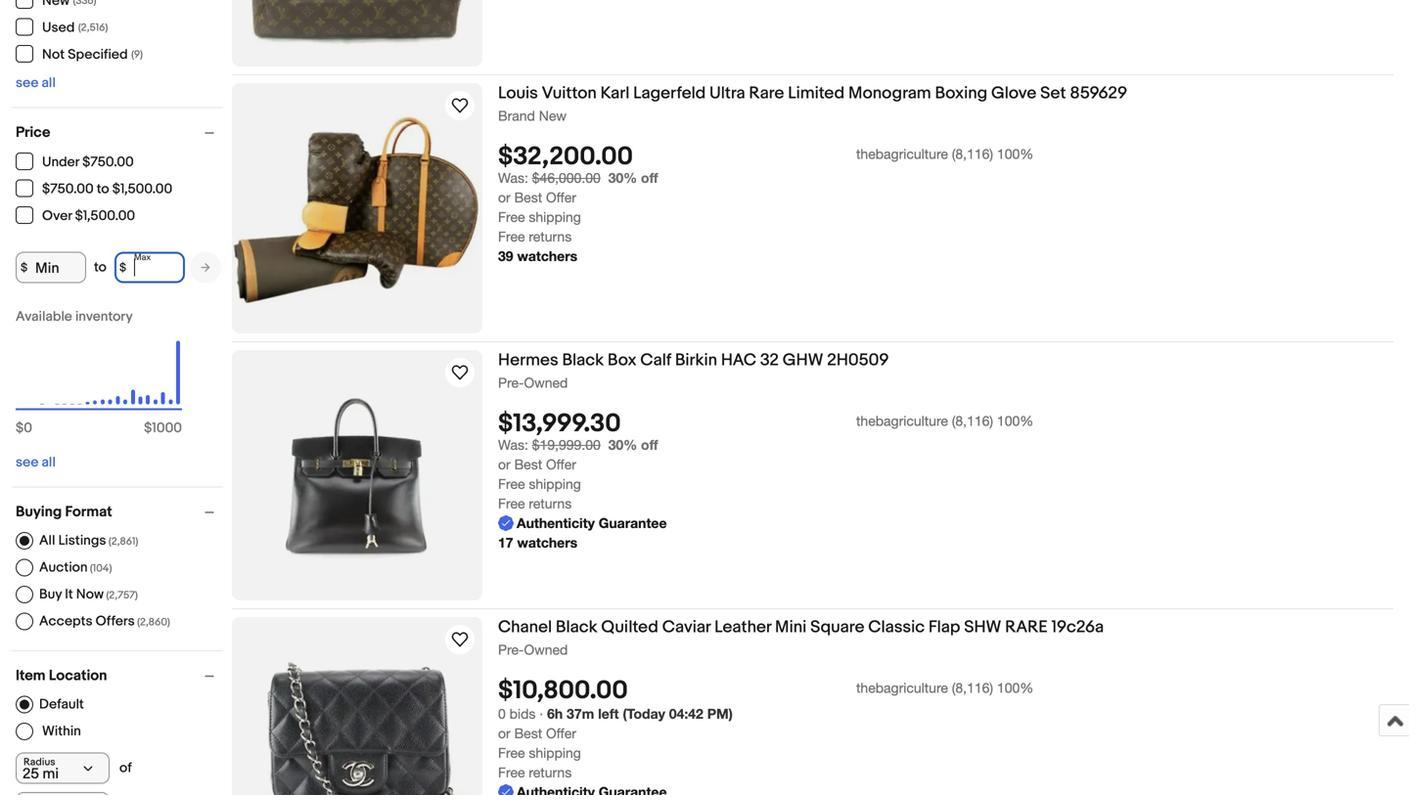 Task type: describe. For each thing, give the bounding box(es) containing it.
thebagriculture (8,116) 100% 0 bids · 6h 37m left (today 04:42 pm) or best offer free shipping free returns
[[498, 680, 1034, 781]]

specified
[[68, 46, 128, 63]]

of
[[119, 760, 132, 777]]

hermes black box calf birkin hac 32 ghw 2h0509 heading
[[498, 350, 889, 371]]

(today
[[623, 706, 665, 722]]

lagerfeld
[[633, 83, 706, 104]]

·
[[539, 706, 543, 722]]

(2,757)
[[106, 589, 138, 602]]

available inventory
[[16, 309, 133, 325]]

square
[[810, 617, 864, 638]]

mini
[[775, 617, 807, 638]]

1 free from the top
[[498, 209, 525, 225]]

location
[[49, 667, 107, 685]]

all for 1st see all button
[[42, 75, 56, 91]]

(2,861)
[[108, 535, 138, 548]]

1 vertical spatial $1,500.00
[[75, 208, 135, 225]]

(104)
[[90, 562, 112, 575]]

monogram
[[848, 83, 931, 104]]

Maximum Value in $ text field
[[114, 252, 185, 283]]

karl
[[600, 83, 629, 104]]

under
[[42, 154, 79, 171]]

watchers inside thebagriculture (8,116) 100% was: $46,000.00 30% off or best offer free shipping free returns 39 watchers
[[517, 248, 577, 264]]

(2,516)
[[78, 22, 108, 34]]

100% inside thebagriculture (8,116) 100% was: $19,999.00 30% off or best offer free shipping free returns authenticity guarantee 17 watchers
[[997, 413, 1034, 429]]

default
[[39, 696, 84, 713]]

0 inside thebagriculture (8,116) 100% 0 bids · 6h 37m left (today 04:42 pm) or best offer free shipping free returns
[[498, 706, 506, 722]]

859629
[[1070, 83, 1127, 104]]

left
[[598, 706, 619, 722]]

ghw
[[783, 350, 823, 371]]

$13,999.30
[[498, 409, 621, 440]]

chanel black quilted caviar leather mini square classic flap shw rare 19c26a image
[[232, 659, 482, 796]]

see for 2nd see all button
[[16, 455, 39, 471]]

$750.00 to $1,500.00
[[42, 181, 172, 198]]

louis vuitton monogram speedy 35 boston bag 863391 image
[[232, 0, 482, 67]]

1 see all button from the top
[[16, 75, 56, 91]]

$ up the buying
[[16, 420, 24, 437]]

over
[[42, 208, 72, 225]]

6h
[[547, 706, 563, 722]]

$46,000.00
[[532, 170, 601, 186]]

$ 0
[[16, 420, 32, 437]]

guarantee
[[599, 515, 667, 532]]

chanel black quilted caviar leather mini square classic flap shw rare 19c26a link
[[498, 617, 1393, 641]]

thebagriculture (8,116) 100% was: $19,999.00 30% off or best offer free shipping free returns authenticity guarantee 17 watchers
[[498, 413, 1034, 551]]

pm)
[[707, 706, 733, 722]]

buying format button
[[16, 503, 223, 521]]

5 free from the top
[[498, 745, 525, 761]]

now
[[76, 586, 104, 603]]

ultra
[[709, 83, 745, 104]]

buy
[[39, 586, 62, 603]]

see all for 2nd see all button
[[16, 455, 56, 471]]

0 vertical spatial to
[[97, 181, 109, 198]]

boxing
[[935, 83, 987, 104]]

watchers inside thebagriculture (8,116) 100% was: $19,999.00 30% off or best offer free shipping free returns authenticity guarantee 17 watchers
[[517, 535, 577, 551]]

hermes black box calf birkin hac 32 ghw 2h0509 image
[[232, 392, 482, 559]]

chanel
[[498, 617, 552, 638]]

04:42
[[669, 706, 703, 722]]

$10,800.00
[[498, 676, 628, 707]]

under $750.00
[[42, 154, 134, 171]]

rare
[[749, 83, 784, 104]]

limited
[[788, 83, 845, 104]]

auction (104)
[[39, 559, 112, 576]]

30% for $46,000.00
[[608, 170, 637, 186]]

 (2,757) Items text field
[[104, 589, 138, 602]]

thebagriculture for $10,800.00
[[856, 680, 948, 696]]

was: for $19,999.00
[[498, 437, 528, 453]]

(9)
[[131, 48, 143, 61]]

hermes
[[498, 350, 558, 371]]

chanel black quilted caviar leather mini square classic flap shw rare 19c26a pre-owned
[[498, 617, 1104, 658]]

offer inside thebagriculture (8,116) 100% 0 bids · 6h 37m left (today 04:42 pm) or best offer free shipping free returns
[[546, 726, 576, 742]]

(8,116) inside thebagriculture (8,116) 100% was: $19,999.00 30% off or best offer free shipping free returns authenticity guarantee 17 watchers
[[952, 413, 993, 429]]

2h0509
[[827, 350, 889, 371]]

$ up inventory
[[119, 261, 126, 275]]

39
[[498, 248, 513, 264]]

$32,200.00
[[498, 142, 633, 172]]

returns for 39
[[529, 229, 572, 245]]

under $750.00 link
[[16, 153, 135, 171]]

hermes black box calf birkin hac 32 ghw 2h0509 link
[[498, 350, 1393, 374]]

shipping for $19,999.00
[[529, 476, 581, 492]]

bids
[[509, 706, 536, 722]]

see all for 1st see all button
[[16, 75, 56, 91]]

louis
[[498, 83, 538, 104]]

1 vertical spatial $750.00
[[42, 181, 94, 198]]

listings
[[58, 533, 106, 549]]

or for $19,999.00
[[498, 457, 510, 473]]

or for $46,000.00
[[498, 190, 510, 206]]

returns for authenticity
[[529, 496, 572, 512]]

caviar
[[662, 617, 711, 638]]

all for 2nd see all button
[[42, 455, 56, 471]]

owned inside "chanel black quilted caviar leather mini square classic flap shw rare 19c26a pre-owned"
[[524, 642, 568, 658]]

1000
[[152, 420, 182, 437]]

all listings (2,861)
[[39, 533, 138, 549]]

6 free from the top
[[498, 765, 525, 781]]

was: for $46,000.00
[[498, 170, 528, 186]]

chanel black quilted caviar leather mini square classic flap shw rare 19c26a heading
[[498, 617, 1104, 638]]

$ 1000
[[144, 420, 182, 437]]

inventory
[[75, 309, 133, 325]]

(2,860)
[[137, 616, 170, 629]]

available
[[16, 309, 72, 325]]

brand
[[498, 108, 535, 124]]

watch hermes black box calf birkin hac 32 ghw 2h0509 image
[[448, 361, 472, 385]]

thebagriculture (8,116) 100% was: $46,000.00 30% off or best offer free shipping free returns 39 watchers
[[498, 146, 1034, 264]]

authenticity guarantee text field for $10,800.00
[[498, 783, 667, 796]]



Task type: vqa. For each thing, say whether or not it's contained in the screenshot.
0 within the "image"
yes



Task type: locate. For each thing, give the bounding box(es) containing it.
1 vertical spatial authenticity guarantee text field
[[498, 783, 667, 796]]

Minimum Value in $ text field
[[16, 252, 86, 283]]

100% for $32,200.00
[[997, 146, 1034, 162]]

Authenticity Guarantee text field
[[498, 514, 667, 533], [498, 783, 667, 796]]

2 vertical spatial 100%
[[997, 680, 1034, 696]]

2 was: from the top
[[498, 437, 528, 453]]

offer
[[546, 190, 576, 206], [546, 457, 576, 473], [546, 726, 576, 742]]

0 vertical spatial watchers
[[517, 248, 577, 264]]

1 vertical spatial pre-
[[498, 642, 524, 658]]

watchers
[[517, 248, 577, 264], [517, 535, 577, 551]]

see all down $ 0
[[16, 455, 56, 471]]

3 100% from the top
[[997, 680, 1034, 696]]

1 vertical spatial best
[[514, 457, 542, 473]]

thebagriculture inside thebagriculture (8,116) 100% 0 bids · 6h 37m left (today 04:42 pm) or best offer free shipping free returns
[[856, 680, 948, 696]]

$1,500.00 up over $1,500.00
[[112, 181, 172, 198]]

offer inside thebagriculture (8,116) 100% was: $19,999.00 30% off or best offer free shipping free returns authenticity guarantee 17 watchers
[[546, 457, 576, 473]]

vuitton
[[542, 83, 597, 104]]

birkin
[[675, 350, 717, 371]]

graph of available inventory between $0 and $1000+ image
[[16, 309, 182, 447]]

1 owned from the top
[[524, 375, 568, 391]]

1 vertical spatial see all
[[16, 455, 56, 471]]

2 (8,116) from the top
[[952, 413, 993, 429]]

was: left $46,000.00
[[498, 170, 528, 186]]

1 vertical spatial or
[[498, 457, 510, 473]]

offers
[[96, 613, 135, 630]]

price button
[[16, 124, 223, 141]]

best down $46,000.00
[[514, 190, 542, 206]]

$750.00 up $750.00 to $1,500.00
[[82, 154, 134, 171]]

quilted
[[601, 617, 658, 638]]

0 left bids
[[498, 706, 506, 722]]

0
[[24, 420, 32, 437], [498, 706, 506, 722]]

thebagriculture for $32,200.00
[[856, 146, 948, 162]]

louis vuitton karl lagerfeld ultra rare limited monogram boxing glove set 859629 heading
[[498, 83, 1127, 104]]

0 vertical spatial authenticity guarantee text field
[[498, 514, 667, 533]]

1 authenticity guarantee text field from the top
[[498, 514, 667, 533]]

$
[[21, 261, 28, 275], [119, 261, 126, 275], [16, 420, 24, 437], [144, 420, 152, 437]]

100% down rare
[[997, 680, 1034, 696]]

best inside thebagriculture (8,116) 100% 0 bids · 6h 37m left (today 04:42 pm) or best offer free shipping free returns
[[514, 726, 542, 742]]

1 vertical spatial see
[[16, 455, 39, 471]]

0 horizontal spatial 0
[[24, 420, 32, 437]]

100% inside thebagriculture (8,116) 100% 0 bids · 6h 37m left (today 04:42 pm) or best offer free shipping free returns
[[997, 680, 1034, 696]]

owned down hermes
[[524, 375, 568, 391]]

2 pre- from the top
[[498, 642, 524, 658]]

black for $13,999.30
[[562, 350, 604, 371]]

returns
[[529, 229, 572, 245], [529, 496, 572, 512], [529, 765, 572, 781]]

2 offer from the top
[[546, 457, 576, 473]]

1 vertical spatial 30%
[[608, 437, 637, 453]]

set
[[1040, 83, 1066, 104]]

30% for $19,999.00
[[608, 437, 637, 453]]

2 vertical spatial best
[[514, 726, 542, 742]]

pre-
[[498, 375, 524, 391], [498, 642, 524, 658]]

30% inside thebagriculture (8,116) 100% was: $46,000.00 30% off or best offer free shipping free returns 39 watchers
[[608, 170, 637, 186]]

black right 'chanel'
[[556, 617, 597, 638]]

shipping for $46,000.00
[[529, 209, 581, 225]]

2 watchers from the top
[[517, 535, 577, 551]]

2 shipping from the top
[[529, 476, 581, 492]]

returns up authenticity
[[529, 496, 572, 512]]

0 vertical spatial 0
[[24, 420, 32, 437]]

0 vertical spatial $1,500.00
[[112, 181, 172, 198]]

1 vertical spatial 0
[[498, 706, 506, 722]]

all
[[42, 75, 56, 91], [42, 455, 56, 471]]

off inside thebagriculture (8,116) 100% was: $46,000.00 30% off or best offer free shipping free returns 39 watchers
[[641, 170, 658, 186]]

(8,116) for $10,800.00
[[952, 680, 993, 696]]

1 vertical spatial shipping
[[529, 476, 581, 492]]

see all button down $ 0
[[16, 455, 56, 471]]

0 vertical spatial see all
[[16, 75, 56, 91]]

4 free from the top
[[498, 496, 525, 512]]

shipping inside thebagriculture (8,116) 100% was: $46,000.00 30% off or best offer free shipping free returns 39 watchers
[[529, 209, 581, 225]]

0 up the buying
[[24, 420, 32, 437]]

off right $46,000.00
[[641, 170, 658, 186]]

1 off from the top
[[641, 170, 658, 186]]

1 horizontal spatial 0
[[498, 706, 506, 722]]

1 vertical spatial offer
[[546, 457, 576, 473]]

2 authenticity guarantee text field from the top
[[498, 783, 667, 796]]

1 watchers from the top
[[517, 248, 577, 264]]

see all
[[16, 75, 56, 91], [16, 455, 56, 471]]

watch louis vuitton karl lagerfeld ultra rare limited monogram boxing glove set 859629 image
[[448, 94, 472, 117]]

1 or from the top
[[498, 190, 510, 206]]

2 vertical spatial shipping
[[529, 745, 581, 761]]

black inside "chanel black quilted caviar leather mini square classic flap shw rare 19c26a pre-owned"
[[556, 617, 597, 638]]

authenticity guarantee text field for $13,999.30
[[498, 514, 667, 533]]

1 was: from the top
[[498, 170, 528, 186]]

3 best from the top
[[514, 726, 542, 742]]

2 off from the top
[[641, 437, 658, 453]]

1 best from the top
[[514, 190, 542, 206]]

$750.00 to $1,500.00 link
[[16, 180, 173, 198]]

2 vertical spatial (8,116)
[[952, 680, 993, 696]]

all
[[39, 533, 55, 549]]

or down $13,999.30
[[498, 457, 510, 473]]

returns inside thebagriculture (8,116) 100% 0 bids · 6h 37m left (today 04:42 pm) or best offer free shipping free returns
[[529, 765, 572, 781]]

watchers right 39
[[517, 248, 577, 264]]

2 owned from the top
[[524, 642, 568, 658]]

1 vertical spatial thebagriculture
[[856, 413, 948, 429]]

offer for $46,000.00
[[546, 190, 576, 206]]

best inside thebagriculture (8,116) 100% was: $46,000.00 30% off or best offer free shipping free returns 39 watchers
[[514, 190, 542, 206]]

louis vuitton karl lagerfeld ultra rare limited monogram boxing glove set 859629 link
[[498, 83, 1393, 107]]

100% down the glove
[[997, 146, 1034, 162]]

1 vertical spatial was:
[[498, 437, 528, 453]]

0 vertical spatial thebagriculture
[[856, 146, 948, 162]]

32
[[760, 350, 779, 371]]

pre- inside hermes black box calf birkin hac 32 ghw 2h0509 pre-owned
[[498, 375, 524, 391]]

shipping down '6h'
[[529, 745, 581, 761]]

shipping down $46,000.00
[[529, 209, 581, 225]]

3 or from the top
[[498, 726, 510, 742]]

item location button
[[16, 667, 223, 685]]

1 vertical spatial (8,116)
[[952, 413, 993, 429]]

2 see from the top
[[16, 455, 39, 471]]

(8,116) for $32,200.00
[[952, 146, 993, 162]]

returns inside thebagriculture (8,116) 100% was: $19,999.00 30% off or best offer free shipping free returns authenticity guarantee 17 watchers
[[529, 496, 572, 512]]

(8,116) down hermes black box calf birkin hac 32 ghw 2h0509 link
[[952, 413, 993, 429]]

1 shipping from the top
[[529, 209, 581, 225]]

offer for $19,999.00
[[546, 457, 576, 473]]

black left box
[[562, 350, 604, 371]]

calf
[[640, 350, 671, 371]]

pre- down 'chanel'
[[498, 642, 524, 658]]

 (2,860) Items text field
[[135, 616, 170, 629]]

default link
[[16, 696, 84, 714]]

see down $ 0
[[16, 455, 39, 471]]

None text field
[[16, 793, 110, 796]]

best for $46,000.00
[[514, 190, 542, 206]]

$750.00 up over $1,500.00 link
[[42, 181, 94, 198]]

3 returns from the top
[[529, 765, 572, 781]]

1 vertical spatial owned
[[524, 642, 568, 658]]

1 thebagriculture from the top
[[856, 146, 948, 162]]

0 vertical spatial offer
[[546, 190, 576, 206]]

pre- down hermes
[[498, 375, 524, 391]]

free
[[498, 209, 525, 225], [498, 229, 525, 245], [498, 476, 525, 492], [498, 496, 525, 512], [498, 745, 525, 761], [498, 765, 525, 781]]

0 vertical spatial pre-
[[498, 375, 524, 391]]

or inside thebagriculture (8,116) 100% was: $19,999.00 30% off or best offer free shipping free returns authenticity guarantee 17 watchers
[[498, 457, 510, 473]]

auction
[[39, 559, 88, 576]]

0 inside graph of available inventory between $0 and $1000+ "image"
[[24, 420, 32, 437]]

glove
[[991, 83, 1036, 104]]

new
[[539, 108, 567, 124]]

0 vertical spatial see
[[16, 75, 39, 91]]

not
[[42, 46, 65, 63]]

returns down $46,000.00
[[529, 229, 572, 245]]

2 all from the top
[[42, 455, 56, 471]]

0 vertical spatial $750.00
[[82, 154, 134, 171]]

off inside thebagriculture (8,116) 100% was: $19,999.00 30% off or best offer free shipping free returns authenticity guarantee 17 watchers
[[641, 437, 658, 453]]

leather
[[714, 617, 771, 638]]

to
[[97, 181, 109, 198], [94, 259, 107, 276]]

0 vertical spatial best
[[514, 190, 542, 206]]

0 vertical spatial all
[[42, 75, 56, 91]]

best down $19,999.00
[[514, 457, 542, 473]]

shipping inside thebagriculture (8,116) 100% was: $19,999.00 30% off or best offer free shipping free returns authenticity guarantee 17 watchers
[[529, 476, 581, 492]]

2 100% from the top
[[997, 413, 1034, 429]]

box
[[608, 350, 637, 371]]

100% for $10,800.00
[[997, 680, 1034, 696]]

(8,116) down shw
[[952, 680, 993, 696]]

offer down $19,999.00
[[546, 457, 576, 473]]

2 vertical spatial or
[[498, 726, 510, 742]]

black
[[562, 350, 604, 371], [556, 617, 597, 638]]

offer down '6h'
[[546, 726, 576, 742]]

0 vertical spatial 100%
[[997, 146, 1034, 162]]

returns inside thebagriculture (8,116) 100% was: $46,000.00 30% off or best offer free shipping free returns 39 watchers
[[529, 229, 572, 245]]

1 see all from the top
[[16, 75, 56, 91]]

 (104) Items text field
[[88, 562, 112, 575]]

flap
[[928, 617, 960, 638]]

off for $46,000.00
[[641, 170, 658, 186]]

was: inside thebagriculture (8,116) 100% was: $19,999.00 30% off or best offer free shipping free returns authenticity guarantee 17 watchers
[[498, 437, 528, 453]]

see up price
[[16, 75, 39, 91]]

1 vertical spatial off
[[641, 437, 658, 453]]

off
[[641, 170, 658, 186], [641, 437, 658, 453]]

30%
[[608, 170, 637, 186], [608, 437, 637, 453]]

2 best from the top
[[514, 457, 542, 473]]

within
[[42, 724, 81, 740]]

100% inside thebagriculture (8,116) 100% was: $46,000.00 30% off or best offer free shipping free returns 39 watchers
[[997, 146, 1034, 162]]

or inside thebagriculture (8,116) 100% was: $46,000.00 30% off or best offer free shipping free returns 39 watchers
[[498, 190, 510, 206]]

off for $19,999.00
[[641, 437, 658, 453]]

2 or from the top
[[498, 457, 510, 473]]

100%
[[997, 146, 1034, 162], [997, 413, 1034, 429], [997, 680, 1034, 696]]

$ up available
[[21, 261, 28, 275]]

1 returns from the top
[[529, 229, 572, 245]]

3 thebagriculture from the top
[[856, 680, 948, 696]]

over $1,500.00
[[42, 208, 135, 225]]

3 (8,116) from the top
[[952, 680, 993, 696]]

authenticity guarantee text field containing authenticity guarantee
[[498, 514, 667, 533]]

2 vertical spatial offer
[[546, 726, 576, 742]]

0 vertical spatial shipping
[[529, 209, 581, 225]]

format
[[65, 503, 112, 521]]

 (2,861) Items text field
[[106, 535, 138, 548]]

owned down 'chanel'
[[524, 642, 568, 658]]

authenticity
[[517, 515, 595, 532]]

authenticity guarantee text field down 37m at the left bottom of page
[[498, 783, 667, 796]]

2 see all from the top
[[16, 455, 56, 471]]

$19,999.00
[[532, 437, 601, 453]]

2 returns from the top
[[529, 496, 572, 512]]

1 all from the top
[[42, 75, 56, 91]]

was: left $19,999.00
[[498, 437, 528, 453]]

black for $10,800.00
[[556, 617, 597, 638]]

thebagriculture down monogram
[[856, 146, 948, 162]]

$750.00
[[82, 154, 134, 171], [42, 181, 94, 198]]

2 free from the top
[[498, 229, 525, 245]]

$ up buying format dropdown button
[[144, 420, 152, 437]]

all up the buying
[[42, 455, 56, 471]]

3 offer from the top
[[546, 726, 576, 742]]

0 vertical spatial see all button
[[16, 75, 56, 91]]

1 vertical spatial black
[[556, 617, 597, 638]]

offer down $46,000.00
[[546, 190, 576, 206]]

0 vertical spatial returns
[[529, 229, 572, 245]]

thebagriculture
[[856, 146, 948, 162], [856, 413, 948, 429], [856, 680, 948, 696]]

was:
[[498, 170, 528, 186], [498, 437, 528, 453]]

buying format
[[16, 503, 112, 521]]

buy it now (2,757)
[[39, 586, 138, 603]]

30% right $19,999.00
[[608, 437, 637, 453]]

louis vuitton karl lagerfeld ultra rare limited monogram boxing glove set 859629 image
[[232, 114, 482, 303]]

see for 1st see all button
[[16, 75, 39, 91]]

best
[[514, 190, 542, 206], [514, 457, 542, 473], [514, 726, 542, 742]]

(8,116)
[[952, 146, 993, 162], [952, 413, 993, 429], [952, 680, 993, 696]]

to up over $1,500.00
[[97, 181, 109, 198]]

1 vertical spatial all
[[42, 455, 56, 471]]

off up guarantee
[[641, 437, 658, 453]]

0 vertical spatial or
[[498, 190, 510, 206]]

3 free from the top
[[498, 476, 525, 492]]

see all button
[[16, 75, 56, 91], [16, 455, 56, 471]]

1 pre- from the top
[[498, 375, 524, 391]]

30% inside thebagriculture (8,116) 100% was: $19,999.00 30% off or best offer free shipping free returns authenticity guarantee 17 watchers
[[608, 437, 637, 453]]

37m
[[567, 706, 594, 722]]

authenticity guarantee text field up 17
[[498, 514, 667, 533]]

used
[[42, 20, 75, 36]]

1 vertical spatial see all button
[[16, 455, 56, 471]]

item location
[[16, 667, 107, 685]]

19c26a
[[1051, 617, 1104, 638]]

black inside hermes black box calf birkin hac 32 ghw 2h0509 pre-owned
[[562, 350, 604, 371]]

or
[[498, 190, 510, 206], [498, 457, 510, 473], [498, 726, 510, 742]]

1 offer from the top
[[546, 190, 576, 206]]

shipping inside thebagriculture (8,116) 100% 0 bids · 6h 37m left (today 04:42 pm) or best offer free shipping free returns
[[529, 745, 581, 761]]

0 vertical spatial off
[[641, 170, 658, 186]]

returns down '6h'
[[529, 765, 572, 781]]

shipping up authenticity
[[529, 476, 581, 492]]

17
[[498, 535, 513, 551]]

2 30% from the top
[[608, 437, 637, 453]]

1 see from the top
[[16, 75, 39, 91]]

(8,116) inside thebagriculture (8,116) 100% was: $46,000.00 30% off or best offer free shipping free returns 39 watchers
[[952, 146, 993, 162]]

to left maximum value in $ text box
[[94, 259, 107, 276]]

see
[[16, 75, 39, 91], [16, 455, 39, 471]]

not specified (9)
[[42, 46, 143, 63]]

buying
[[16, 503, 62, 521]]

thebagriculture inside thebagriculture (8,116) 100% was: $19,999.00 30% off or best offer free shipping free returns authenticity guarantee 17 watchers
[[856, 413, 948, 429]]

0 vertical spatial was:
[[498, 170, 528, 186]]

1 30% from the top
[[608, 170, 637, 186]]

hermes black box calf birkin hac 32 ghw 2h0509 pre-owned
[[498, 350, 889, 391]]

(8,116) down boxing
[[952, 146, 993, 162]]

best inside thebagriculture (8,116) 100% was: $19,999.00 30% off or best offer free shipping free returns authenticity guarantee 17 watchers
[[514, 457, 542, 473]]

1 vertical spatial returns
[[529, 496, 572, 512]]

offer inside thebagriculture (8,116) 100% was: $46,000.00 30% off or best offer free shipping free returns 39 watchers
[[546, 190, 576, 206]]

2 vertical spatial thebagriculture
[[856, 680, 948, 696]]

used (2,516)
[[42, 20, 108, 36]]

over $1,500.00 link
[[16, 206, 136, 225]]

rare
[[1005, 617, 1048, 638]]

1 100% from the top
[[997, 146, 1034, 162]]

price
[[16, 124, 50, 141]]

2 see all button from the top
[[16, 455, 56, 471]]

30% right $46,000.00
[[608, 170, 637, 186]]

2 thebagriculture from the top
[[856, 413, 948, 429]]

3 shipping from the top
[[529, 745, 581, 761]]

1 vertical spatial to
[[94, 259, 107, 276]]

0 vertical spatial (8,116)
[[952, 146, 993, 162]]

thebagriculture down hermes black box calf birkin hac 32 ghw 2h0509 link
[[856, 413, 948, 429]]

0 vertical spatial owned
[[524, 375, 568, 391]]

best down bids
[[514, 726, 542, 742]]

watchers down authenticity
[[517, 535, 577, 551]]

all down not
[[42, 75, 56, 91]]

100% down hermes black box calf birkin hac 32 ghw 2h0509 link
[[997, 413, 1034, 429]]

owned inside hermes black box calf birkin hac 32 ghw 2h0509 pre-owned
[[524, 375, 568, 391]]

accepts offers (2,860)
[[39, 613, 170, 630]]

1 (8,116) from the top
[[952, 146, 993, 162]]

see all down not
[[16, 75, 56, 91]]

thebagriculture down classic
[[856, 680, 948, 696]]

shw
[[964, 617, 1001, 638]]

or up 39
[[498, 190, 510, 206]]

0 vertical spatial black
[[562, 350, 604, 371]]

best for $19,999.00
[[514, 457, 542, 473]]

hac
[[721, 350, 756, 371]]

thebagriculture inside thebagriculture (8,116) 100% was: $46,000.00 30% off or best offer free shipping free returns 39 watchers
[[856, 146, 948, 162]]

2 vertical spatial returns
[[529, 765, 572, 781]]

see all button down not
[[16, 75, 56, 91]]

$1,500.00 down $750.00 to $1,500.00
[[75, 208, 135, 225]]

was: inside thebagriculture (8,116) 100% was: $46,000.00 30% off or best offer free shipping free returns 39 watchers
[[498, 170, 528, 186]]

item
[[16, 667, 46, 685]]

pre- inside "chanel black quilted caviar leather mini square classic flap shw rare 19c26a pre-owned"
[[498, 642, 524, 658]]

or down bids
[[498, 726, 510, 742]]

(8,116) inside thebagriculture (8,116) 100% 0 bids · 6h 37m left (today 04:42 pm) or best offer free shipping free returns
[[952, 680, 993, 696]]

1 vertical spatial 100%
[[997, 413, 1034, 429]]

or inside thebagriculture (8,116) 100% 0 bids · 6h 37m left (today 04:42 pm) or best offer free shipping free returns
[[498, 726, 510, 742]]

0 vertical spatial 30%
[[608, 170, 637, 186]]

watch chanel black quilted caviar leather mini square classic flap shw rare 19c26a image
[[448, 628, 472, 652]]

1 vertical spatial watchers
[[517, 535, 577, 551]]



